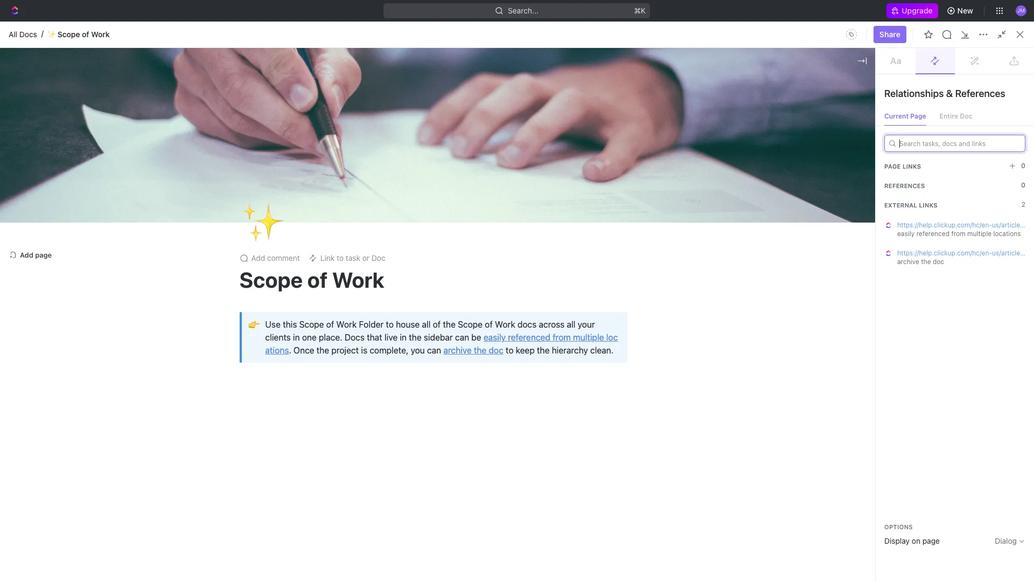 Task type: locate. For each thing, give the bounding box(es) containing it.
docs right my
[[221, 190, 239, 199]]

2 welcome! • in agency management from the left
[[774, 144, 897, 153]]

archive down be
[[444, 346, 472, 355]]

2 vertical spatial client
[[199, 364, 220, 373]]

change cover
[[576, 205, 625, 214]]

referenced down docs
[[508, 333, 551, 342]]

mins for 27
[[848, 228, 864, 237]]

agency management
[[26, 260, 99, 270], [529, 345, 602, 354]]

👥
[[759, 110, 767, 118], [188, 127, 196, 135]]

0 vertical spatial page
[[911, 112, 927, 120]]

1 row from the top
[[174, 206, 1022, 224]]

agency management link
[[26, 257, 149, 274]]

page down projects
[[35, 250, 52, 259]]

1 horizontal spatial archive
[[898, 258, 920, 266]]

1 • from the left
[[239, 144, 243, 153]]

the down https://help.clickup.com/hc/en-
[[922, 258, 932, 266]]

column header
[[174, 206, 186, 224]]

👥 down recent
[[188, 127, 196, 135]]

easily referenced from multiple locations
[[898, 230, 1022, 238]]

0 horizontal spatial page
[[885, 163, 902, 170]]

work inside button
[[233, 286, 252, 296]]

2 up the us/articles/632
[[1022, 201, 1026, 209]]

0 horizontal spatial add
[[20, 250, 33, 259]]

10 row from the top
[[174, 437, 1022, 456]]

2 welcome! from the left
[[774, 144, 808, 153]]

can inside use this scope of work folder to house all of the scope of work docs across all your clients in one place. docs that live in the sidebar can be
[[455, 333, 470, 342]]

scope of work down 'by'
[[774, 127, 825, 136]]

1 vertical spatial this
[[283, 320, 297, 329]]

us/articles/632
[[993, 249, 1035, 257]]

referenced down sharing
[[917, 230, 950, 238]]

✨ down recent
[[188, 110, 196, 118]]

from up https://help.clickup.com/hc/en-
[[952, 230, 966, 238]]

to left "business time" 'icon'
[[506, 346, 514, 355]]

2 down the once
[[313, 364, 318, 373]]

doc left "business time" 'icon'
[[489, 346, 504, 355]]

page up search by name... text field at the right top of page
[[885, 163, 902, 170]]

this right the "use"
[[283, 320, 297, 329]]

0 horizontal spatial 2
[[313, 364, 318, 373]]

meeting minutes up client 1 scope of work docs
[[199, 325, 259, 334]]

minutes for client 1 project
[[230, 306, 259, 315]]

entire
[[940, 112, 959, 120]]

0 vertical spatial new
[[958, 6, 974, 15]]

0 horizontal spatial welcome!
[[203, 144, 237, 153]]

1 horizontal spatial agency management
[[529, 345, 602, 354]]

easily for easily referenced from multiple locations
[[898, 230, 915, 238]]

agency management down client 2 project
[[529, 345, 602, 354]]

meeting minutes up 👉 on the bottom left
[[199, 306, 259, 315]]

0 vertical spatial this
[[619, 25, 632, 34]]

0 horizontal spatial from
[[553, 333, 571, 342]]

⌘k
[[635, 6, 647, 15]]

2 meeting from the top
[[199, 325, 228, 334]]

agency
[[253, 144, 279, 153], [824, 144, 850, 153], [26, 260, 52, 270], [529, 345, 555, 354]]

docs
[[518, 320, 537, 329]]

1 horizontal spatial •
[[810, 144, 814, 153]]

welcome! up my docs
[[203, 144, 237, 153]]

in
[[245, 144, 251, 153], [816, 144, 822, 153], [293, 333, 300, 342], [400, 333, 407, 342]]

tab list
[[187, 184, 445, 206]]

1 vertical spatial referenced
[[508, 333, 551, 342]]

links
[[903, 163, 922, 170], [920, 201, 938, 208]]

you
[[415, 25, 428, 34], [411, 346, 425, 355]]

27 mins ago
[[837, 228, 879, 237]]

date up the 27 at the right
[[837, 210, 851, 219]]

1 vertical spatial project
[[556, 306, 581, 315]]

✨ up 'add comment' at left
[[242, 196, 285, 247]]

see all button for recent
[[413, 88, 442, 101]]

recent
[[188, 90, 216, 100]]

5 up 'add comment' at left
[[261, 228, 266, 237]]

0 vertical spatial doc
[[934, 258, 945, 266]]

1 horizontal spatial 1
[[551, 306, 554, 315]]

doc inside https://help.clickup.com/hc/en-us/articles/632 archive the doc
[[934, 258, 945, 266]]

welcome!
[[203, 144, 237, 153], [774, 144, 808, 153]]

docs left ✨ scope of work
[[19, 29, 37, 39]]

1 vertical spatial meeting minutes
[[199, 325, 259, 334]]

1 meeting from the top
[[199, 306, 228, 315]]

0 vertical spatial easily
[[898, 230, 915, 238]]

0 vertical spatial minutes
[[230, 306, 259, 315]]

management inside sidebar navigation
[[54, 260, 99, 270]]

2 meeting minutes from the top
[[199, 325, 259, 334]]

1 see from the left
[[417, 91, 429, 99]]

archive down https://help.clickup.com/hc/en-
[[898, 258, 920, 266]]

change cover button
[[569, 201, 631, 218]]

row containing name
[[174, 206, 1022, 224]]

0 vertical spatial links
[[903, 163, 922, 170]]

doc for entire doc
[[961, 112, 973, 120]]

• up my docs
[[239, 144, 243, 153]]

from up hierarchy
[[553, 333, 571, 342]]

0 vertical spatial 1
[[551, 306, 554, 315]]

name
[[189, 210, 206, 219]]

doc
[[1010, 46, 1024, 55], [961, 112, 973, 120], [372, 253, 386, 263]]

1 vertical spatial archive
[[444, 346, 472, 355]]

doc down jm dropdown button
[[1010, 46, 1024, 55]]

1 horizontal spatial references
[[956, 88, 1006, 99]]

2 vertical spatial resource
[[199, 267, 233, 276]]

• down me
[[810, 144, 814, 153]]

page right the on
[[923, 536, 941, 545]]

resource management
[[774, 109, 854, 119], [203, 127, 283, 136], [199, 267, 281, 276]]

1 meeting minutes from the top
[[199, 306, 259, 315]]

spaces
[[9, 152, 31, 160]]

project up hierarchy
[[557, 325, 582, 334]]

1 horizontal spatial welcome!
[[774, 144, 808, 153]]

2 see all from the left
[[988, 91, 1008, 99]]

links up search by name... text field at the right top of page
[[903, 163, 922, 170]]

1 see all from the left
[[417, 91, 437, 99]]

scope of work row
[[174, 281, 1022, 301]]

scope of work
[[203, 109, 254, 119], [774, 127, 825, 136], [240, 267, 385, 292], [199, 286, 252, 296], [529, 364, 580, 373]]

1 horizontal spatial page
[[923, 536, 941, 545]]

welcome! • in agency management
[[203, 144, 326, 153], [774, 144, 897, 153]]

1 vertical spatial doc
[[961, 112, 973, 120]]

scope inside button
[[199, 286, 222, 296]]

date inside 'button'
[[837, 210, 851, 219]]

easily inside 'easily referenced from multiple loc ations'
[[484, 333, 506, 342]]

1 horizontal spatial can
[[455, 333, 470, 342]]

2 minutes from the top
[[230, 325, 259, 334]]

doc inside dropdown button
[[372, 253, 386, 263]]

ago down "viewed"
[[866, 228, 879, 237]]

add for add comment
[[251, 253, 265, 263]]

project
[[332, 346, 359, 355]]

1 date from the left
[[751, 210, 765, 219]]

1 vertical spatial 1
[[222, 364, 226, 373]]

references
[[956, 88, 1006, 99], [885, 182, 926, 189]]

2 horizontal spatial doc
[[1010, 46, 1024, 55]]

0 vertical spatial multiple
[[968, 230, 992, 238]]

0 vertical spatial all
[[9, 29, 17, 39]]

0 horizontal spatial agency management
[[26, 260, 99, 270]]

1 horizontal spatial 2
[[551, 325, 555, 334]]

reposition button
[[518, 201, 569, 218]]

relationships
[[885, 88, 945, 99]]

5 row from the top
[[174, 339, 1022, 360]]

0 vertical spatial 0
[[1022, 162, 1026, 170]]

clients
[[265, 333, 291, 342]]

0 horizontal spatial doc
[[489, 346, 504, 355]]

multiple
[[968, 230, 992, 238], [574, 333, 605, 342]]

scope of work inside button
[[199, 286, 252, 296]]

to up 'live'
[[386, 320, 394, 329]]

private
[[284, 190, 309, 199]]

location
[[518, 210, 544, 219]]

from inside 'easily referenced from multiple loc ations'
[[553, 333, 571, 342]]

1 vertical spatial client
[[529, 325, 549, 334]]

row
[[174, 206, 1022, 224], [174, 222, 1022, 244], [174, 300, 1022, 322], [174, 319, 1022, 341], [174, 339, 1022, 360], [174, 358, 1022, 380], [174, 378, 1022, 398], [174, 398, 1022, 417], [174, 417, 1022, 437], [174, 437, 1022, 456]]

1 horizontal spatial date
[[837, 210, 851, 219]]

mins for 24
[[848, 248, 865, 257]]

easily referenced from multiple loc ations
[[265, 333, 618, 355]]

docs down .
[[282, 364, 300, 373]]

new up search docs
[[958, 6, 974, 15]]

mins right the '24'
[[848, 248, 865, 257]]

0 horizontal spatial multiple
[[574, 333, 605, 342]]

ago down 27 mins ago
[[867, 248, 880, 257]]

meeting
[[199, 306, 228, 315], [199, 325, 228, 334]]

minutes up 👉 on the bottom left
[[230, 306, 259, 315]]

to
[[449, 25, 456, 34], [337, 253, 344, 263], [386, 320, 394, 329], [506, 346, 514, 355]]

all
[[430, 91, 437, 99], [1001, 91, 1008, 99], [422, 320, 431, 329], [567, 320, 576, 329]]

2 vertical spatial doc
[[372, 253, 386, 263]]

multiple for loc
[[574, 333, 605, 342]]

date for date updated
[[751, 210, 765, 219]]

all button
[[187, 184, 201, 206]]

1 horizontal spatial easily
[[898, 230, 915, 238]]

referenced inside 'easily referenced from multiple loc ations'
[[508, 333, 551, 342]]

on
[[912, 536, 921, 545]]

scope of work down hierarchy
[[529, 364, 580, 373]]

0 vertical spatial ago
[[866, 228, 879, 237]]

multiple inside 'easily referenced from multiple loc ations'
[[574, 333, 605, 342]]

project up across
[[556, 306, 581, 315]]

multiple up https://help.clickup.com/hc/en-us/articles/632 archive the doc
[[968, 230, 992, 238]]

👋 for created by me
[[759, 144, 767, 153]]

2 see all button from the left
[[984, 88, 1013, 101]]

0 vertical spatial can
[[455, 333, 470, 342]]

see all
[[417, 91, 437, 99], [988, 91, 1008, 99]]

multiple down your
[[574, 333, 605, 342]]

team space
[[26, 187, 68, 196]]

ago
[[866, 228, 879, 237], [867, 248, 880, 257]]

options
[[885, 523, 914, 530]]

jm button
[[1013, 2, 1031, 19]]

1 horizontal spatial doc
[[934, 258, 945, 266]]

0 horizontal spatial new
[[958, 6, 974, 15]]

0 vertical spatial client
[[529, 306, 549, 315]]

or
[[363, 253, 370, 263]]

0 horizontal spatial easily
[[484, 333, 506, 342]]

✨ inside ✨ scope of work
[[47, 30, 56, 39]]

docs inside use this scope of work folder to house all of the scope of work docs across all your clients in one place. docs that live in the sidebar can be
[[345, 333, 365, 342]]

add page
[[20, 250, 52, 259]]

1 vertical spatial mins
[[848, 248, 865, 257]]

https://help.clickup.com/hc/en-
[[898, 249, 993, 257]]

user group image
[[11, 189, 19, 195]]

doc right entire
[[961, 112, 973, 120]]

cell
[[174, 223, 186, 243], [512, 223, 619, 243], [744, 223, 831, 243], [174, 243, 186, 262], [512, 243, 619, 262], [619, 243, 744, 262], [744, 243, 831, 262], [174, 262, 186, 281], [512, 262, 619, 281], [619, 262, 744, 281], [744, 262, 831, 281], [831, 262, 917, 281], [1003, 262, 1022, 281], [174, 281, 186, 301], [512, 281, 619, 301], [619, 281, 744, 301], [744, 281, 831, 301], [831, 281, 917, 301], [917, 281, 1003, 301], [1003, 281, 1022, 301], [174, 301, 186, 320], [744, 301, 831, 320], [831, 301, 917, 320], [917, 301, 1003, 320], [1003, 301, 1022, 320], [174, 320, 186, 340], [744, 320, 831, 340], [831, 320, 917, 340], [917, 320, 1003, 340], [1003, 320, 1022, 340], [174, 340, 186, 359], [744, 340, 831, 359], [831, 340, 917, 359], [917, 340, 1003, 359], [1003, 340, 1022, 359], [174, 359, 186, 378], [744, 359, 831, 378], [831, 359, 917, 378], [917, 359, 1003, 378], [1003, 359, 1022, 378], [174, 378, 186, 398], [186, 378, 512, 398], [512, 378, 619, 398], [619, 378, 744, 398], [744, 378, 831, 398], [831, 378, 917, 398], [917, 378, 1003, 398], [1003, 378, 1022, 398], [174, 398, 186, 417], [186, 398, 512, 417], [512, 398, 619, 417], [619, 398, 744, 417], [744, 398, 831, 417], [831, 398, 917, 417], [917, 398, 1003, 417], [1003, 398, 1022, 417], [174, 417, 186, 437], [186, 417, 512, 437], [512, 417, 619, 437], [619, 417, 744, 437], [744, 417, 831, 437], [831, 417, 917, 437], [917, 417, 1003, 437], [1003, 417, 1022, 437], [174, 437, 186, 456], [186, 437, 512, 456], [512, 437, 619, 456], [619, 437, 744, 456], [744, 437, 831, 456], [831, 437, 917, 456], [917, 437, 1003, 456], [1003, 437, 1022, 456]]

0 vertical spatial archive
[[898, 258, 920, 266]]

tree inside sidebar navigation
[[4, 165, 151, 549]]

1 horizontal spatial add
[[251, 253, 265, 263]]

5 right 👉 on the bottom left
[[272, 325, 276, 334]]

table
[[174, 206, 1022, 456]]

doc down https://help.clickup.com/hc/en-
[[934, 258, 945, 266]]

welcome! down created by me at the right top
[[774, 144, 808, 153]]

2 down client 1 project
[[551, 325, 555, 334]]

2 row from the top
[[174, 222, 1022, 244]]

of inside scope of work button
[[224, 286, 231, 296]]

comment
[[267, 253, 300, 263]]

3 - from the top
[[626, 345, 629, 354]]

0 horizontal spatial •
[[239, 144, 243, 153]]

0 vertical spatial favorites
[[473, 90, 510, 100]]

doc right or
[[372, 253, 386, 263]]

. once the project is complete, you can archive the doc to keep the hierarchy clean.
[[289, 346, 614, 355]]

2 vertical spatial resource management
[[199, 267, 281, 276]]

you right do
[[415, 25, 428, 34]]

page links
[[885, 163, 922, 170]]

new for new doc
[[992, 46, 1008, 55]]

page right current
[[911, 112, 927, 120]]

0 horizontal spatial see all button
[[413, 88, 442, 101]]

entire doc
[[940, 112, 973, 120]]

projects
[[32, 205, 61, 215]]

1 - from the top
[[626, 306, 629, 315]]

0 vertical spatial referenced
[[917, 230, 950, 238]]

1 horizontal spatial see all
[[988, 91, 1008, 99]]

1 welcome! from the left
[[203, 144, 237, 153]]

management inside "button"
[[235, 267, 281, 276]]

meeting for client 2 project
[[199, 325, 228, 334]]

0 horizontal spatial welcome! • in agency management
[[203, 144, 326, 153]]

1 minutes from the top
[[230, 306, 259, 315]]

to right link on the left top of page
[[337, 253, 344, 263]]

1 vertical spatial 👥
[[188, 127, 196, 135]]

0 horizontal spatial archive
[[444, 346, 472, 355]]

1 vertical spatial links
[[920, 201, 938, 208]]

project notes
[[488, 109, 535, 119]]

by
[[793, 90, 803, 100]]

1 vertical spatial you
[[411, 346, 425, 355]]

date for date viewed
[[837, 210, 851, 219]]

1 horizontal spatial see all button
[[984, 88, 1013, 101]]

- for client 1 project
[[626, 306, 629, 315]]

agency management down "add page"
[[26, 260, 99, 270]]

project for client 1 project
[[556, 306, 581, 315]]

hierarchy
[[552, 346, 588, 355]]

0 horizontal spatial doc
[[372, 253, 386, 263]]

tree containing team space
[[4, 165, 151, 549]]

5 inside button
[[261, 228, 266, 237]]

mins right the 27 at the right
[[848, 228, 864, 237]]

favorites inside button
[[9, 134, 37, 142]]

date left updated
[[751, 210, 765, 219]]

1 vertical spatial easily
[[484, 333, 506, 342]]

dashboards link
[[4, 85, 151, 102]]

private button
[[281, 184, 312, 206]]

4 - from the top
[[626, 364, 629, 373]]

0 vertical spatial meeting
[[199, 306, 228, 315]]

1 vertical spatial doc
[[489, 346, 504, 355]]

1 for project
[[551, 306, 554, 315]]

1 see all button from the left
[[413, 88, 442, 101]]

new right search docs
[[992, 46, 1008, 55]]

0 horizontal spatial can
[[427, 346, 442, 355]]

add up agency management, , element
[[20, 250, 33, 259]]

row containing 5
[[174, 222, 1022, 244]]

1 horizontal spatial from
[[952, 230, 966, 238]]

all inside all button
[[190, 190, 199, 199]]

👥 down created
[[759, 110, 767, 118]]

ago inside row
[[867, 248, 880, 257]]

all
[[9, 29, 17, 39], [190, 190, 199, 199]]

date inside button
[[751, 210, 765, 219]]

references down page links
[[885, 182, 926, 189]]

display on page
[[885, 536, 941, 545]]

search docs
[[930, 46, 975, 55]]

0 horizontal spatial referenced
[[508, 333, 551, 342]]

1 horizontal spatial 👋
[[759, 144, 767, 153]]

0 vertical spatial from
[[952, 230, 966, 238]]

archive inside https://help.clickup.com/hc/en-us/articles/632 archive the doc
[[898, 258, 920, 266]]

links up sharing
[[920, 201, 938, 208]]

1 horizontal spatial doc
[[961, 112, 973, 120]]

docs up recent
[[181, 46, 198, 55]]

docs up dashboards on the left top of the page
[[26, 70, 44, 79]]

minutes left the "use"
[[230, 325, 259, 334]]

doc for new doc
[[1010, 46, 1024, 55]]

scope of work up 👉 on the bottom left
[[199, 286, 252, 296]]

0 horizontal spatial 👋
[[188, 144, 196, 153]]

project for client 2 project
[[557, 325, 582, 334]]

page
[[911, 112, 927, 120], [885, 163, 902, 170]]

easily down 'external links'
[[898, 230, 915, 238]]

1 for scope
[[222, 364, 226, 373]]

can down sidebar
[[427, 346, 442, 355]]

Search tasks, docs and links text field
[[891, 135, 1023, 151]]

you down use this scope of work folder to house all of the scope of work docs across all your clients in one place. docs that live in the sidebar can be
[[411, 346, 425, 355]]

my docs
[[208, 190, 239, 199]]

5
[[261, 228, 266, 237], [272, 306, 276, 315], [272, 325, 276, 334]]

5 up the "use"
[[272, 306, 276, 315]]

easily
[[898, 230, 915, 238], [484, 333, 506, 342]]

0 vertical spatial doc
[[1010, 46, 1024, 55]]

current
[[885, 112, 909, 120]]

2 date from the left
[[837, 210, 851, 219]]

1 👋 from the left
[[188, 144, 196, 153]]

0 horizontal spatial favorites
[[9, 134, 37, 142]]

ago for 27 mins ago
[[866, 228, 879, 237]]

favorites up project notes
[[473, 90, 510, 100]]

2 - from the top
[[626, 325, 629, 334]]

0 horizontal spatial see all
[[417, 91, 437, 99]]

meeting minutes
[[199, 306, 259, 315], [199, 325, 259, 334]]

me
[[805, 90, 818, 100]]

scope of work down link on the left top of page
[[240, 267, 385, 292]]

0 horizontal spatial this
[[283, 320, 297, 329]]

add
[[20, 250, 33, 259], [251, 253, 265, 263]]

one
[[302, 333, 317, 342]]

from for loc
[[553, 333, 571, 342]]

all inside all docs link
[[9, 29, 17, 39]]

project left notes
[[488, 109, 513, 119]]

mins
[[848, 228, 864, 237], [848, 248, 865, 257]]

2 vertical spatial 2
[[313, 364, 318, 373]]

sharing
[[923, 210, 947, 219]]

tree
[[4, 165, 151, 549]]

project
[[488, 109, 513, 119], [556, 306, 581, 315], [557, 325, 582, 334]]

0 horizontal spatial 👥
[[188, 127, 196, 135]]

relationships & references
[[885, 88, 1006, 99]]

docs up project
[[345, 333, 365, 342]]

0 horizontal spatial references
[[885, 182, 926, 189]]

links for page
[[903, 163, 922, 170]]

easily referenced from multiple locations link
[[876, 216, 1035, 244]]

meeting for client 1 project
[[199, 306, 228, 315]]

see all for created by me
[[988, 91, 1008, 99]]

2 👋 from the left
[[759, 144, 767, 153]]

1 welcome! • in agency management from the left
[[203, 144, 326, 153]]

6 row from the top
[[174, 358, 1022, 380]]

dashboards
[[26, 88, 68, 98]]

this right hide at the top right
[[619, 25, 632, 34]]

welcome! • in agency management for recent
[[203, 144, 326, 153]]

external
[[885, 201, 918, 208]]

new button
[[943, 2, 980, 19]]

across
[[539, 320, 565, 329]]

docs right search
[[957, 46, 975, 55]]

0 vertical spatial meeting minutes
[[199, 306, 259, 315]]

1 vertical spatial new
[[992, 46, 1008, 55]]

0 horizontal spatial see
[[417, 91, 429, 99]]

client for client 1 scope of work docs
[[199, 364, 220, 373]]

2 • from the left
[[810, 144, 814, 153]]

add left comment
[[251, 253, 265, 263]]

2 see from the left
[[988, 91, 1000, 99]]

can left be
[[455, 333, 470, 342]]

enable
[[458, 25, 482, 34]]

&
[[947, 88, 954, 99]]

references right the &
[[956, 88, 1006, 99]]

archive
[[898, 258, 920, 266], [444, 346, 472, 355]]

✨ right all docs link
[[47, 30, 56, 39]]

easily right be
[[484, 333, 506, 342]]

the right keep
[[537, 346, 550, 355]]

2 vertical spatial 5
[[272, 325, 276, 334]]

favorites up spaces
[[9, 134, 37, 142]]

doc inside button
[[1010, 46, 1024, 55]]

1 horizontal spatial welcome! • in agency management
[[774, 144, 897, 153]]

welcome! for created by me
[[774, 144, 808, 153]]

👉
[[248, 319, 260, 330]]

1 vertical spatial 2
[[551, 325, 555, 334]]

doc
[[934, 258, 945, 266], [489, 346, 504, 355]]



Task type: describe. For each thing, give the bounding box(es) containing it.
the up sidebar
[[443, 320, 456, 329]]

reposition
[[525, 205, 562, 214]]

link to task or doc button
[[304, 251, 390, 266]]

projects link
[[32, 202, 121, 219]]

agency management, , element
[[10, 260, 20, 271]]

shared
[[249, 190, 274, 199]]

scope of work button
[[188, 282, 505, 301]]

1 horizontal spatial favorites
[[473, 90, 510, 100]]

resource management button
[[188, 262, 505, 282]]

ago for 24 mins ago
[[867, 248, 880, 257]]

see for created by me
[[988, 91, 1000, 99]]

resource inside "button"
[[199, 267, 233, 276]]

27
[[837, 228, 846, 237]]

this inside use this scope of work folder to house all of the scope of work docs across all your clients in one place. docs that live in the sidebar can be
[[283, 320, 297, 329]]

loc
[[607, 333, 618, 342]]

change
[[576, 205, 603, 214]]

current page
[[885, 112, 927, 120]]

place.
[[319, 333, 343, 342]]

date viewed
[[837, 210, 875, 219]]

- for scope of work
[[626, 364, 629, 373]]

display
[[885, 536, 910, 545]]

to right want
[[449, 25, 456, 34]]

to inside use this scope of work folder to house all of the scope of work docs across all your clients in one place. docs that live in the sidebar can be
[[386, 320, 394, 329]]

cover
[[605, 205, 625, 214]]

updated
[[767, 210, 792, 219]]

jm
[[1018, 7, 1026, 14]]

sidebar
[[424, 333, 453, 342]]

the inside https://help.clickup.com/hc/en-us/articles/632 archive the doc
[[922, 258, 932, 266]]

see all for recent
[[417, 91, 437, 99]]

5 for client 1 project
[[272, 306, 276, 315]]

notes
[[515, 109, 535, 119]]

• for created by me
[[810, 144, 814, 153]]

column header inside table
[[174, 206, 186, 224]]

team
[[26, 187, 45, 196]]

hide
[[600, 25, 617, 34]]

that
[[367, 333, 383, 342]]

1 horizontal spatial 👥
[[759, 110, 767, 118]]

search...
[[509, 6, 539, 15]]

the down place.
[[317, 346, 329, 355]]

0 vertical spatial you
[[415, 25, 428, 34]]

client for client 1 project
[[529, 306, 549, 315]]

link
[[321, 253, 335, 263]]

agency inside tree
[[26, 260, 52, 270]]

welcome! for recent
[[203, 144, 237, 153]]

workspace
[[319, 190, 358, 199]]

7 row from the top
[[174, 378, 1022, 398]]

assigned
[[368, 190, 401, 199]]

archived button
[[408, 184, 445, 206]]

clean.
[[591, 346, 614, 355]]

links for links
[[920, 201, 938, 208]]

scope of work down recent
[[203, 109, 254, 119]]

new doc button
[[986, 42, 1031, 59]]

👋 for recent
[[188, 144, 196, 153]]

link to task or doc
[[321, 253, 386, 263]]

1 vertical spatial resource management
[[203, 127, 283, 136]]

0 vertical spatial resource
[[774, 109, 806, 119]]

✨ scope of work
[[47, 29, 110, 39]]

0 vertical spatial references
[[956, 88, 1006, 99]]

want
[[430, 25, 447, 34]]

3 row from the top
[[174, 300, 1022, 322]]

• for recent
[[239, 144, 243, 153]]

do
[[403, 25, 413, 34]]

is
[[361, 346, 368, 355]]

share
[[880, 30, 901, 39]]

0 vertical spatial resource management
[[774, 109, 854, 119]]

viewed
[[853, 210, 875, 219]]

all for all
[[190, 190, 199, 199]]

client 2 project
[[529, 325, 582, 334]]

all docs link
[[9, 29, 37, 39]]

referenced for easily referenced from multiple locations
[[917, 230, 950, 238]]

5 for client 2 project
[[272, 325, 276, 334]]

enable
[[571, 25, 595, 34]]

4 row from the top
[[174, 319, 1022, 341]]

space
[[47, 187, 68, 196]]

new for new
[[958, 6, 974, 15]]

live
[[385, 333, 398, 342]]

meeting minutes for client 2 project
[[199, 325, 259, 334]]

favorites button
[[4, 132, 41, 144]]

assigned button
[[365, 184, 404, 206]]

once
[[294, 346, 315, 355]]

docs link
[[4, 66, 151, 84]]

row containing client 1 scope of work docs
[[174, 358, 1022, 380]]

docs inside sidebar navigation
[[26, 70, 44, 79]]

use this scope of work folder to house all of the scope of work docs across all your clients in one place. docs that live in the sidebar can be
[[265, 320, 598, 342]]

8 row from the top
[[174, 398, 1022, 417]]

business time image
[[519, 347, 526, 352]]

my
[[208, 190, 219, 199]]

tab list containing all
[[187, 184, 445, 206]]

1 vertical spatial references
[[885, 182, 926, 189]]

agency inside row
[[529, 345, 555, 354]]

see for recent
[[417, 91, 429, 99]]

dialog
[[996, 536, 1018, 545]]

use
[[265, 320, 281, 329]]

referenced for easily referenced from multiple loc ations
[[508, 333, 551, 342]]

5 button
[[188, 222, 505, 244]]

0 vertical spatial page
[[35, 250, 52, 259]]

1 0 from the top
[[1022, 162, 1026, 170]]

24
[[837, 248, 846, 257]]

- for client 2 project
[[626, 325, 629, 334]]

new doc
[[992, 46, 1024, 55]]

client 1 project
[[529, 306, 581, 315]]

1 vertical spatial page
[[923, 536, 941, 545]]

1 horizontal spatial page
[[911, 112, 927, 120]]

see all button for created by me
[[984, 88, 1013, 101]]

1 vertical spatial page
[[885, 163, 902, 170]]

1 vertical spatial resource
[[203, 127, 235, 136]]

easily for easily referenced from multiple loc ations
[[484, 333, 506, 342]]

add for add page
[[20, 250, 33, 259]]

all docs
[[9, 29, 37, 39]]

sidebar navigation
[[0, 38, 161, 582]]

upgrade
[[902, 6, 933, 15]]

- for agency management
[[626, 345, 629, 354]]

table containing 5
[[174, 206, 1022, 456]]

created by me
[[759, 90, 818, 100]]

1 horizontal spatial this
[[619, 25, 632, 34]]

all for all docs
[[9, 29, 17, 39]]

0 vertical spatial 2
[[1022, 201, 1026, 209]]

minutes for client 2 project
[[230, 325, 259, 334]]

meeting minutes for client 1 project
[[199, 306, 259, 315]]

external links
[[885, 201, 938, 208]]

resource management inside "button"
[[199, 267, 281, 276]]

team space link
[[26, 183, 149, 201]]

Search by name... text field
[[851, 185, 987, 201]]

24 mins ago row
[[174, 243, 1022, 262]]

✨ down created
[[759, 127, 767, 135]]

dialog button
[[996, 536, 1026, 545]]

easily referenced from multiple loc ations link
[[265, 333, 618, 355]]

multiple for locations
[[968, 230, 992, 238]]

to inside dropdown button
[[337, 253, 344, 263]]

the down be
[[474, 346, 487, 355]]

date viewed button
[[831, 206, 891, 223]]

resource management row
[[174, 262, 1022, 282]]

row containing agency management
[[174, 339, 1022, 360]]

the down house
[[409, 333, 422, 342]]

agency management inside sidebar navigation
[[26, 260, 99, 270]]

browser
[[484, 25, 513, 34]]

from for locations
[[952, 230, 966, 238]]

add comment
[[251, 253, 300, 263]]

0 vertical spatial project
[[488, 109, 513, 119]]

search
[[930, 46, 955, 55]]

task
[[346, 253, 361, 263]]

welcome! • in agency management for created by me
[[774, 144, 897, 153]]

2 0 from the top
[[1022, 181, 1026, 189]]

client for client 2 project
[[529, 325, 549, 334]]

date updated
[[751, 210, 792, 219]]

9 row from the top
[[174, 417, 1022, 437]]

folder
[[359, 320, 384, 329]]

dropdown menu image
[[844, 26, 861, 43]]

workspace button
[[316, 184, 361, 206]]



Task type: vqa. For each thing, say whether or not it's contained in the screenshot.


